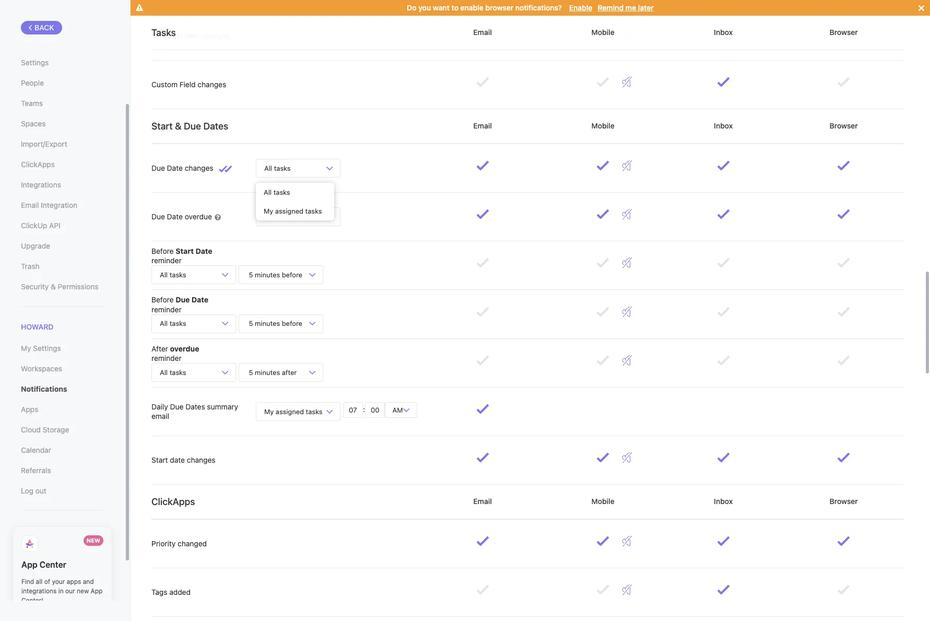 Task type: vqa. For each thing, say whether or not it's contained in the screenshot.
INVITE
no



Task type: describe. For each thing, give the bounding box(es) containing it.
calendar link
[[21, 442, 104, 460]]

inbox for tasks
[[713, 28, 735, 37]]

you
[[419, 3, 431, 12]]

due date overdue
[[152, 212, 214, 221]]

5 for before start date reminder
[[249, 271, 253, 279]]

field
[[180, 80, 196, 89]]

all tasks for third off icon
[[160, 320, 186, 328]]

minutes for before due date reminder
[[255, 320, 280, 328]]

later
[[639, 3, 654, 12]]

spaces link
[[21, 115, 104, 133]]

before for before due date reminder
[[282, 320, 303, 328]]

log
[[21, 487, 33, 496]]

custom
[[152, 80, 178, 89]]

my settings
[[21, 344, 61, 353]]

3 off image from the top
[[623, 160, 632, 171]]

inbox for start & due dates
[[713, 121, 735, 130]]

all
[[36, 578, 42, 586]]

people
[[21, 78, 44, 87]]

app center
[[21, 560, 66, 570]]

back
[[35, 23, 54, 32]]

daily
[[152, 402, 168, 411]]

email for start & due dates
[[472, 121, 494, 130]]

minutes for before start date reminder
[[255, 271, 280, 279]]

remind
[[598, 3, 624, 12]]

clickup
[[21, 221, 47, 230]]

start for date
[[152, 456, 168, 465]]

people link
[[21, 74, 104, 92]]

off image for checklist item resolved
[[623, 28, 632, 39]]

browser for clickapps
[[829, 497, 861, 506]]

out
[[35, 487, 46, 496]]

import/export
[[21, 140, 67, 148]]

& for security
[[51, 282, 56, 291]]

back link
[[21, 21, 62, 35]]

api
[[49, 221, 60, 230]]

mobile for start & due dates
[[590, 121, 617, 130]]

workspaces link
[[21, 360, 104, 378]]

all for third off icon
[[160, 320, 168, 328]]

browser
[[486, 3, 514, 12]]

changes for start date changes
[[187, 456, 216, 465]]

email inside email integration link
[[21, 201, 39, 210]]

summary
[[207, 402, 238, 411]]

and
[[83, 578, 94, 586]]

new
[[87, 537, 100, 544]]

enable
[[570, 3, 593, 12]]

5 off image from the top
[[623, 536, 632, 547]]

checklist
[[152, 31, 183, 40]]

enable
[[461, 3, 484, 12]]

security & permissions
[[21, 282, 99, 291]]

cloud storage
[[21, 426, 69, 434]]

howard
[[21, 323, 54, 331]]

teams link
[[21, 95, 104, 112]]

new
[[77, 588, 89, 595]]

after
[[152, 344, 168, 353]]

0 vertical spatial my assigned tasks
[[264, 207, 322, 215]]

clickapps link
[[21, 156, 104, 174]]

app inside find all of your apps and integrations in our new app center!
[[91, 588, 103, 595]]

integrations
[[21, 588, 57, 595]]

cloud
[[21, 426, 41, 434]]

me
[[626, 3, 637, 12]]

all for 2nd off icon
[[160, 271, 168, 279]]

0 horizontal spatial app
[[21, 560, 37, 570]]

do you want to enable browser notifications? enable remind me later
[[407, 3, 654, 12]]

mobile for clickapps
[[590, 497, 617, 506]]

upgrade
[[21, 242, 50, 250]]

am
[[391, 406, 405, 414]]

start inside before start date reminder
[[176, 247, 194, 256]]

want
[[433, 3, 450, 12]]

due date changes
[[152, 164, 214, 172]]

minutes for after overdue reminder
[[255, 368, 280, 377]]

daily due dates summary email
[[152, 402, 238, 421]]

storage
[[43, 426, 69, 434]]

0 vertical spatial my
[[264, 207, 274, 215]]

tasks
[[152, 27, 176, 38]]

overdue inside after overdue reminder
[[170, 344, 199, 353]]

apps link
[[21, 401, 104, 419]]

upgrade link
[[21, 237, 104, 255]]

teams
[[21, 99, 43, 108]]

2 off image from the top
[[623, 258, 632, 268]]

changes for custom field changes
[[198, 80, 226, 89]]

our
[[65, 588, 75, 595]]

workspaces
[[21, 364, 62, 373]]

priority changed
[[152, 539, 207, 548]]

resolved
[[201, 31, 230, 40]]

0 vertical spatial assigned
[[275, 207, 304, 215]]

date down the start & due dates
[[167, 164, 183, 172]]

calendar
[[21, 446, 51, 455]]

trash link
[[21, 258, 104, 275]]

log out
[[21, 487, 46, 496]]

reminder for due date
[[152, 305, 182, 314]]

spaces
[[21, 119, 46, 128]]

after
[[282, 368, 297, 377]]

5 minutes before for before start date reminder
[[247, 271, 305, 279]]

find all of your apps and integrations in our new app center!
[[21, 578, 103, 605]]

settings link
[[21, 54, 104, 72]]

in
[[58, 588, 64, 595]]

inbox for clickapps
[[713, 497, 735, 506]]

email
[[152, 412, 169, 421]]

apps
[[21, 405, 38, 414]]

6 off image from the top
[[623, 585, 632, 595]]

referrals link
[[21, 462, 104, 480]]



Task type: locate. For each thing, give the bounding box(es) containing it.
1 horizontal spatial &
[[175, 120, 182, 131]]

before for before start date reminder
[[282, 271, 303, 279]]

before due date reminder
[[152, 296, 209, 314]]

reminder inside after overdue reminder
[[152, 354, 182, 363]]

start date changes
[[152, 456, 216, 465]]

2 before from the top
[[152, 296, 174, 304]]

all tasks for 4th off icon from the top
[[160, 368, 186, 377]]

1 before from the top
[[282, 271, 303, 279]]

security
[[21, 282, 49, 291]]

changes right field
[[198, 80, 226, 89]]

before down before start date reminder
[[152, 296, 174, 304]]

email integration link
[[21, 197, 104, 214]]

referrals
[[21, 466, 51, 475]]

reminder down after in the left bottom of the page
[[152, 354, 182, 363]]

changed
[[178, 539, 207, 548]]

dates
[[204, 120, 229, 131], [186, 402, 205, 411]]

0 vertical spatial minutes
[[255, 271, 280, 279]]

cloud storage link
[[21, 421, 104, 439]]

overdue right after in the left bottom of the page
[[170, 344, 199, 353]]

3 minutes from the top
[[255, 368, 280, 377]]

1 vertical spatial before
[[282, 320, 303, 328]]

& up due date changes
[[175, 120, 182, 131]]

1 inbox from the top
[[713, 28, 735, 37]]

start down custom
[[152, 120, 173, 131]]

all for 4th off icon from the top
[[160, 368, 168, 377]]

5
[[249, 271, 253, 279], [249, 320, 253, 328], [249, 368, 253, 377]]

1 vertical spatial dates
[[186, 402, 205, 411]]

2 vertical spatial reminder
[[152, 354, 182, 363]]

reminder up after in the left bottom of the page
[[152, 305, 182, 314]]

0 vertical spatial mobile
[[590, 28, 617, 37]]

0 vertical spatial 5
[[249, 271, 253, 279]]

5 for before due date reminder
[[249, 320, 253, 328]]

1 vertical spatial &
[[51, 282, 56, 291]]

your
[[52, 578, 65, 586]]

3 5 from the top
[[249, 368, 253, 377]]

reminder up before due date reminder
[[152, 256, 182, 265]]

after overdue reminder
[[152, 344, 199, 363]]

my inside my settings link
[[21, 344, 31, 353]]

start for &
[[152, 120, 173, 131]]

2 vertical spatial my
[[265, 408, 274, 416]]

1 minutes from the top
[[255, 271, 280, 279]]

2 vertical spatial browser
[[829, 497, 861, 506]]

1 5 minutes before from the top
[[247, 271, 305, 279]]

email
[[472, 28, 494, 37], [472, 121, 494, 130], [21, 201, 39, 210], [472, 497, 494, 506]]

app up find
[[21, 560, 37, 570]]

0 vertical spatial before
[[282, 271, 303, 279]]

1 vertical spatial clickapps
[[152, 496, 195, 507]]

1 horizontal spatial app
[[91, 588, 103, 595]]

dates left 'summary'
[[186, 402, 205, 411]]

& right security
[[51, 282, 56, 291]]

3 mobile from the top
[[590, 497, 617, 506]]

tags added
[[152, 588, 191, 597]]

2 off image from the top
[[623, 77, 632, 87]]

before inside before due date reminder
[[152, 296, 174, 304]]

to
[[452, 3, 459, 12]]

my assigned tasks
[[264, 207, 322, 215], [265, 408, 323, 416]]

all
[[265, 164, 272, 172], [264, 188, 272, 197], [265, 212, 272, 221], [160, 271, 168, 279], [160, 320, 168, 328], [160, 368, 168, 377]]

1 vertical spatial my assigned tasks
[[265, 408, 323, 416]]

1 vertical spatial 5
[[249, 320, 253, 328]]

added
[[169, 588, 191, 597]]

date down before start date reminder
[[192, 296, 209, 304]]

mobile for tasks
[[590, 28, 617, 37]]

apps
[[67, 578, 81, 586]]

1 reminder from the top
[[152, 256, 182, 265]]

start & due dates
[[152, 120, 229, 131]]

due inside before due date reminder
[[176, 296, 190, 304]]

4 off image from the top
[[623, 355, 632, 366]]

1 browser from the top
[[829, 28, 861, 37]]

2 vertical spatial inbox
[[713, 497, 735, 506]]

tasks
[[274, 164, 291, 172], [274, 188, 290, 197], [306, 207, 322, 215], [274, 212, 291, 221], [170, 271, 186, 279], [170, 320, 186, 328], [170, 368, 186, 377], [306, 408, 323, 416]]

2 5 from the top
[[249, 320, 253, 328]]

0 vertical spatial settings
[[21, 58, 49, 67]]

1 vertical spatial 5 minutes before
[[247, 320, 305, 328]]

2 reminder from the top
[[152, 305, 182, 314]]

reminder inside before start date reminder
[[152, 256, 182, 265]]

assigned
[[275, 207, 304, 215], [276, 408, 304, 416]]

all for third off image
[[265, 164, 272, 172]]

browser for tasks
[[829, 28, 861, 37]]

app
[[21, 560, 37, 570], [91, 588, 103, 595]]

email integration
[[21, 201, 77, 210]]

0 vertical spatial clickapps
[[21, 160, 55, 169]]

security & permissions link
[[21, 278, 104, 296]]

integrations
[[21, 180, 61, 189]]

2 mobile from the top
[[590, 121, 617, 130]]

1 vertical spatial assigned
[[276, 408, 304, 416]]

3 reminder from the top
[[152, 354, 182, 363]]

all tasks for third off image
[[265, 164, 291, 172]]

1 5 from the top
[[249, 271, 253, 279]]

settings up people
[[21, 58, 49, 67]]

before for before due date reminder
[[152, 296, 174, 304]]

1 vertical spatial my
[[21, 344, 31, 353]]

changes
[[198, 80, 226, 89], [185, 164, 214, 172], [187, 456, 216, 465]]

1 vertical spatial overdue
[[170, 344, 199, 353]]

date down due date overdue
[[196, 247, 213, 256]]

log out link
[[21, 483, 104, 500]]

all tasks
[[265, 164, 291, 172], [264, 188, 290, 197], [265, 212, 291, 221], [160, 271, 186, 279], [160, 320, 186, 328], [160, 368, 186, 377]]

item
[[185, 31, 199, 40]]

integration
[[41, 201, 77, 210]]

0 vertical spatial dates
[[204, 120, 229, 131]]

1 off image from the top
[[623, 209, 632, 220]]

clickapps up integrations
[[21, 160, 55, 169]]

find
[[21, 578, 34, 586]]

do
[[407, 3, 417, 12]]

0 vertical spatial browser
[[829, 28, 861, 37]]

1 vertical spatial before
[[152, 296, 174, 304]]

clickup api
[[21, 221, 60, 230]]

integrations link
[[21, 176, 104, 194]]

before start date reminder
[[152, 247, 213, 265]]

0 vertical spatial before
[[152, 247, 174, 256]]

trash
[[21, 262, 40, 271]]

0 vertical spatial overdue
[[185, 212, 212, 221]]

0 vertical spatial app
[[21, 560, 37, 570]]

overdue
[[185, 212, 212, 221], [170, 344, 199, 353]]

5 minutes after
[[247, 368, 299, 377]]

my settings link
[[21, 340, 104, 358]]

overdue up before start date reminder
[[185, 212, 212, 221]]

1 vertical spatial mobile
[[590, 121, 617, 130]]

tags
[[152, 588, 167, 597]]

notifications
[[21, 385, 67, 394]]

off image for start date changes
[[623, 453, 632, 463]]

browser for start & due dates
[[829, 121, 861, 130]]

2 vertical spatial mobile
[[590, 497, 617, 506]]

of
[[44, 578, 50, 586]]

email for tasks
[[472, 28, 494, 37]]

dates down custom field changes
[[204, 120, 229, 131]]

1 vertical spatial browser
[[829, 121, 861, 130]]

2 vertical spatial changes
[[187, 456, 216, 465]]

& for start
[[175, 120, 182, 131]]

center
[[40, 560, 66, 570]]

app down and
[[91, 588, 103, 595]]

changes down the start & due dates
[[185, 164, 214, 172]]

import/export link
[[21, 135, 104, 153]]

before for before start date reminder
[[152, 247, 174, 256]]

priority
[[152, 539, 176, 548]]

1 vertical spatial settings
[[33, 344, 61, 353]]

notifications link
[[21, 381, 104, 398]]

2 vertical spatial start
[[152, 456, 168, 465]]

1 mobile from the top
[[590, 28, 617, 37]]

1 vertical spatial reminder
[[152, 305, 182, 314]]

reminder inside before due date reminder
[[152, 305, 182, 314]]

date inside before due date reminder
[[192, 296, 209, 304]]

all tasks for 2nd off icon
[[160, 271, 186, 279]]

off image
[[623, 209, 632, 220], [623, 258, 632, 268], [623, 307, 632, 317], [623, 355, 632, 366], [623, 536, 632, 547], [623, 585, 632, 595]]

dates inside the daily due dates summary email
[[186, 402, 205, 411]]

None text field
[[343, 403, 363, 418], [365, 403, 385, 418], [343, 403, 363, 418], [365, 403, 385, 418]]

1 before from the top
[[152, 247, 174, 256]]

changes right date
[[187, 456, 216, 465]]

off image
[[623, 28, 632, 39], [623, 77, 632, 87], [623, 160, 632, 171], [623, 453, 632, 463]]

permissions
[[58, 282, 99, 291]]

2 inbox from the top
[[713, 121, 735, 130]]

4 off image from the top
[[623, 453, 632, 463]]

2 vertical spatial minutes
[[255, 368, 280, 377]]

2 5 minutes before from the top
[[247, 320, 305, 328]]

before
[[152, 247, 174, 256], [152, 296, 174, 304]]

0 horizontal spatial &
[[51, 282, 56, 291]]

0 vertical spatial reminder
[[152, 256, 182, 265]]

start
[[152, 120, 173, 131], [176, 247, 194, 256], [152, 456, 168, 465]]

0 vertical spatial inbox
[[713, 28, 735, 37]]

before down due date overdue
[[152, 247, 174, 256]]

browser
[[829, 28, 861, 37], [829, 121, 861, 130], [829, 497, 861, 506]]

notifications?
[[516, 3, 563, 12]]

1 vertical spatial inbox
[[713, 121, 735, 130]]

due inside the daily due dates summary email
[[170, 402, 184, 411]]

1 horizontal spatial clickapps
[[152, 496, 195, 507]]

settings up workspaces
[[33, 344, 61, 353]]

custom field changes
[[152, 80, 226, 89]]

1 vertical spatial changes
[[185, 164, 214, 172]]

5 minutes before for before due date reminder
[[247, 320, 305, 328]]

2 before from the top
[[282, 320, 303, 328]]

start left date
[[152, 456, 168, 465]]

off image for custom field changes
[[623, 77, 632, 87]]

5 for after overdue reminder
[[249, 368, 253, 377]]

0 vertical spatial changes
[[198, 80, 226, 89]]

changes for due date changes
[[185, 164, 214, 172]]

0 vertical spatial 5 minutes before
[[247, 271, 305, 279]]

clickapps down date
[[152, 496, 195, 507]]

2 minutes from the top
[[255, 320, 280, 328]]

due
[[184, 120, 201, 131], [152, 164, 165, 172], [152, 212, 165, 221], [176, 296, 190, 304], [170, 402, 184, 411]]

1 vertical spatial start
[[176, 247, 194, 256]]

checklist item resolved
[[152, 31, 230, 40]]

date inside before start date reminder
[[196, 247, 213, 256]]

2 vertical spatial 5
[[249, 368, 253, 377]]

2 browser from the top
[[829, 121, 861, 130]]

1 vertical spatial app
[[91, 588, 103, 595]]

before inside before start date reminder
[[152, 247, 174, 256]]

date
[[170, 456, 185, 465]]

start down due date overdue
[[176, 247, 194, 256]]

3 inbox from the top
[[713, 497, 735, 506]]

:
[[363, 405, 365, 414]]

1 vertical spatial minutes
[[255, 320, 280, 328]]

date
[[167, 164, 183, 172], [167, 212, 183, 221], [196, 247, 213, 256], [192, 296, 209, 304]]

1 off image from the top
[[623, 28, 632, 39]]

clickup api link
[[21, 217, 104, 235]]

0 vertical spatial start
[[152, 120, 173, 131]]

date up before start date reminder
[[167, 212, 183, 221]]

0 vertical spatial &
[[175, 120, 182, 131]]

3 off image from the top
[[623, 307, 632, 317]]

clickapps
[[21, 160, 55, 169], [152, 496, 195, 507]]

my
[[264, 207, 274, 215], [21, 344, 31, 353], [265, 408, 274, 416]]

0 horizontal spatial clickapps
[[21, 160, 55, 169]]

5 minutes before
[[247, 271, 305, 279], [247, 320, 305, 328]]

email for clickapps
[[472, 497, 494, 506]]

reminder for start date
[[152, 256, 182, 265]]

3 browser from the top
[[829, 497, 861, 506]]



